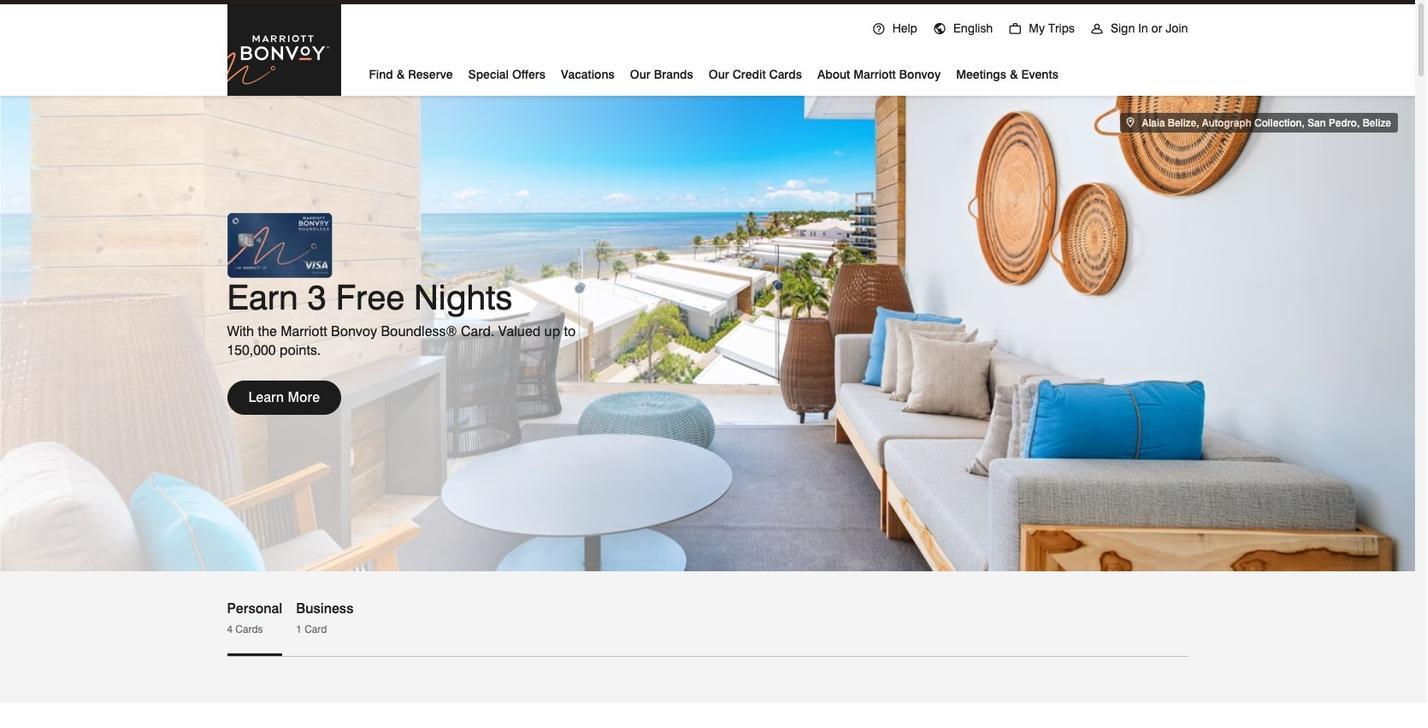 Task type: describe. For each thing, give the bounding box(es) containing it.
business
[[296, 600, 354, 617]]

alaia
[[1143, 116, 1166, 129]]

sign
[[1111, 21, 1136, 35]]

cards for personal
[[236, 623, 263, 635]]

alaia belize, autograph collection, san pedro, belize
[[1140, 116, 1392, 129]]

valued
[[499, 323, 541, 340]]

english
[[954, 21, 994, 35]]

special offers button
[[468, 61, 546, 86]]

meetings
[[957, 68, 1007, 81]]

marriott bonvoy boundless® credit card from chase image
[[227, 213, 364, 278]]

join
[[1166, 21, 1189, 35]]

free
[[336, 276, 405, 317]]

personal 4 cards
[[227, 600, 283, 635]]

or
[[1152, 21, 1163, 35]]

collection,
[[1255, 116, 1305, 129]]

round image for my
[[1009, 22, 1023, 36]]

marriott inside the 'earn 3 free nights with the marriott bonvoy boundless® card. valued up to 150,000 points.'
[[281, 323, 327, 340]]

our credit cards link
[[709, 61, 803, 86]]

belize,
[[1168, 116, 1200, 129]]

learn more
[[249, 389, 320, 405]]

3
[[308, 276, 327, 317]]

offers
[[512, 68, 546, 81]]

about
[[818, 68, 851, 81]]

card.
[[461, 323, 495, 340]]

help
[[893, 21, 918, 35]]

learn more link
[[227, 381, 342, 415]]

learn
[[249, 389, 284, 405]]

belize
[[1363, 116, 1392, 129]]

marriott inside dropdown button
[[854, 68, 896, 81]]

find & reserve button
[[369, 61, 453, 86]]

reserve
[[408, 68, 453, 81]]

my
[[1029, 21, 1046, 35]]

personal tab
[[227, 599, 283, 656]]

location image
[[1127, 116, 1140, 129]]

card
[[305, 623, 327, 635]]

& for meetings
[[1010, 68, 1019, 81]]

credit
[[733, 68, 766, 81]]

with
[[227, 323, 254, 340]]

about marriott bonvoy
[[818, 68, 941, 81]]

vacations
[[561, 68, 615, 81]]

special
[[468, 68, 509, 81]]

autograph
[[1203, 116, 1252, 129]]

brands
[[654, 68, 694, 81]]

find
[[369, 68, 393, 81]]

1
[[296, 623, 302, 635]]



Task type: vqa. For each thing, say whether or not it's contained in the screenshot.
English
yes



Task type: locate. For each thing, give the bounding box(es) containing it.
& for find
[[397, 68, 405, 81]]

1 round image from the left
[[872, 22, 886, 36]]

about marriott bonvoy button
[[818, 61, 941, 86]]

our for our brands
[[630, 68, 651, 81]]

150,000
[[227, 342, 276, 358]]

cards for our
[[770, 68, 803, 81]]

1 horizontal spatial round image
[[933, 22, 947, 36]]

help link
[[865, 2, 926, 50]]

our brands button
[[630, 61, 694, 86]]

0 horizontal spatial cards
[[236, 623, 263, 635]]

meetings & events button
[[957, 61, 1059, 86]]

cards inside the personal 4 cards
[[236, 623, 263, 635]]

my trips
[[1029, 21, 1075, 35]]

round image left help
[[872, 22, 886, 36]]

business 1 card
[[296, 600, 354, 635]]

earn
[[227, 276, 298, 317]]

san
[[1308, 116, 1327, 129]]

0 horizontal spatial marriott
[[281, 323, 327, 340]]

1 & from the left
[[397, 68, 405, 81]]

cards
[[770, 68, 803, 81], [236, 623, 263, 635]]

bonvoy inside the 'earn 3 free nights with the marriott bonvoy boundless® card. valued up to 150,000 points.'
[[331, 323, 377, 340]]

cards right credit
[[770, 68, 803, 81]]

marriott right about
[[854, 68, 896, 81]]

bonvoy down help
[[900, 68, 941, 81]]

sign in or join button
[[1083, 2, 1196, 50]]

2 round image from the left
[[1091, 22, 1104, 36]]

special offers
[[468, 68, 546, 81]]

1 round image from the left
[[1009, 22, 1023, 36]]

pedro,
[[1329, 116, 1361, 129]]

up
[[545, 323, 561, 340]]

4
[[227, 623, 233, 635]]

personal
[[227, 600, 283, 617]]

round image left english
[[933, 22, 947, 36]]

the
[[258, 323, 277, 340]]

marriott
[[854, 68, 896, 81], [281, 323, 327, 340]]

round image for sign
[[1091, 22, 1104, 36]]

0 vertical spatial bonvoy
[[900, 68, 941, 81]]

vacations button
[[561, 61, 615, 86]]

round image inside sign in or join button
[[1091, 22, 1104, 36]]

bonvoy inside dropdown button
[[900, 68, 941, 81]]

2 our from the left
[[709, 68, 730, 81]]

alaia belize, autograph collection, san pedro, belize link
[[1120, 113, 1399, 133]]

our left brands
[[630, 68, 651, 81]]

round image left sign
[[1091, 22, 1104, 36]]

cards right the 4
[[236, 623, 263, 635]]

our
[[630, 68, 651, 81], [709, 68, 730, 81]]

sign in or join
[[1111, 21, 1189, 35]]

more
[[288, 389, 320, 405]]

earn 3 free nights with the marriott bonvoy boundless® card. valued up to 150,000 points.
[[227, 276, 576, 358]]

round image inside 'my trips' 'button'
[[1009, 22, 1023, 36]]

boundless®
[[381, 323, 457, 340]]

&
[[397, 68, 405, 81], [1010, 68, 1019, 81]]

tab list containing personal
[[227, 599, 1189, 657]]

0 horizontal spatial round image
[[1009, 22, 1023, 36]]

my trips button
[[1001, 2, 1083, 50]]

0 horizontal spatial bonvoy
[[331, 323, 377, 340]]

our for our credit cards
[[709, 68, 730, 81]]

round image left my
[[1009, 22, 1023, 36]]

business tab
[[296, 599, 354, 656]]

round image for english
[[933, 22, 947, 36]]

1 our from the left
[[630, 68, 651, 81]]

& left events
[[1010, 68, 1019, 81]]

round image inside help link
[[872, 22, 886, 36]]

0 horizontal spatial &
[[397, 68, 405, 81]]

our brands
[[630, 68, 694, 81]]

trips
[[1049, 21, 1075, 35]]

bonvoy down free
[[331, 323, 377, 340]]

1 horizontal spatial marriott
[[854, 68, 896, 81]]

round image
[[1009, 22, 1023, 36], [1091, 22, 1104, 36]]

nights
[[414, 276, 513, 317]]

1 vertical spatial bonvoy
[[331, 323, 377, 340]]

1 horizontal spatial cards
[[770, 68, 803, 81]]

points.
[[280, 342, 321, 358]]

our left credit
[[709, 68, 730, 81]]

our inside dropdown button
[[630, 68, 651, 81]]

0 horizontal spatial round image
[[872, 22, 886, 36]]

2 round image from the left
[[933, 22, 947, 36]]

1 horizontal spatial round image
[[1091, 22, 1104, 36]]

0 vertical spatial cards
[[770, 68, 803, 81]]

1 horizontal spatial our
[[709, 68, 730, 81]]

marriott up points.
[[281, 323, 327, 340]]

round image for help
[[872, 22, 886, 36]]

events
[[1022, 68, 1059, 81]]

round image inside english button
[[933, 22, 947, 36]]

find & reserve
[[369, 68, 453, 81]]

bonvoy
[[900, 68, 941, 81], [331, 323, 377, 340]]

english button
[[926, 2, 1001, 50]]

meetings & events
[[957, 68, 1059, 81]]

to
[[564, 323, 576, 340]]

in
[[1139, 21, 1149, 35]]

1 vertical spatial cards
[[236, 623, 263, 635]]

1 vertical spatial marriott
[[281, 323, 327, 340]]

0 horizontal spatial our
[[630, 68, 651, 81]]

2 & from the left
[[1010, 68, 1019, 81]]

round image
[[872, 22, 886, 36], [933, 22, 947, 36]]

tab list
[[227, 599, 1189, 657]]

0 vertical spatial marriott
[[854, 68, 896, 81]]

our credit cards
[[709, 68, 803, 81]]

1 horizontal spatial &
[[1010, 68, 1019, 81]]

& right find
[[397, 68, 405, 81]]

1 horizontal spatial bonvoy
[[900, 68, 941, 81]]



